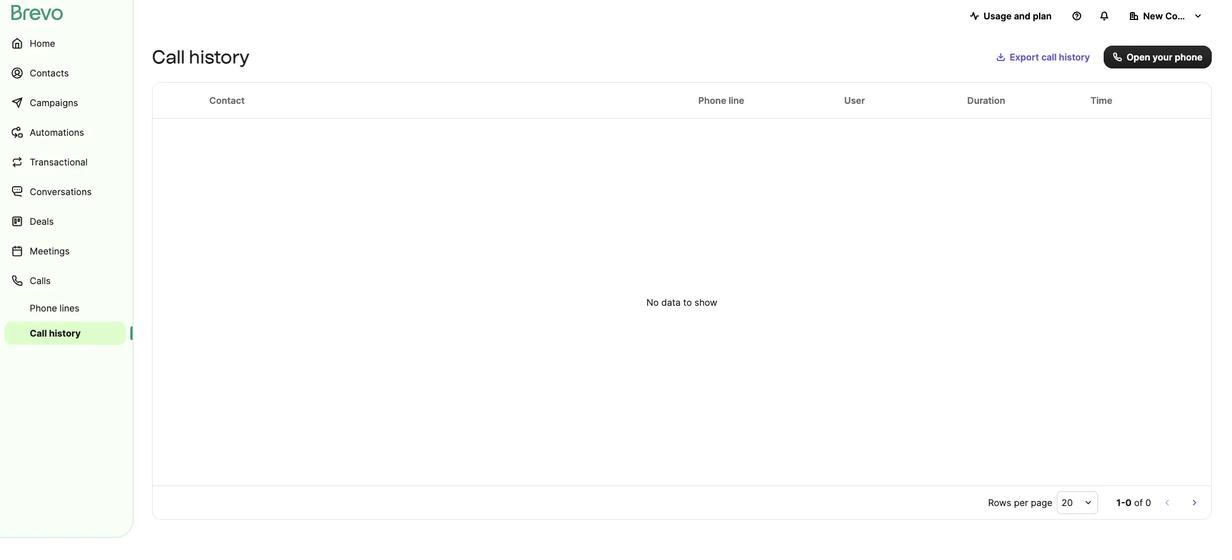 Task type: vqa. For each thing, say whether or not it's contained in the screenshot.
Automation
no



Task type: describe. For each thing, give the bounding box(es) containing it.
open
[[1127, 51, 1150, 63]]

history inside button
[[1059, 51, 1090, 63]]

phone
[[1175, 51, 1203, 63]]

lines
[[60, 303, 79, 314]]

deals link
[[5, 208, 126, 235]]

conversations link
[[5, 178, 126, 206]]

transactional link
[[5, 149, 126, 176]]

duration
[[967, 95, 1005, 106]]

deals
[[30, 216, 54, 227]]

campaigns link
[[5, 89, 126, 117]]

company
[[1165, 10, 1207, 22]]

of
[[1134, 498, 1143, 509]]

contacts
[[30, 67, 69, 79]]

phone line
[[698, 95, 744, 106]]

1-0 of 0
[[1116, 498, 1151, 509]]

0 horizontal spatial call history
[[30, 328, 81, 340]]

your
[[1153, 51, 1172, 63]]

export
[[1010, 51, 1039, 63]]

export call history button
[[987, 46, 1099, 69]]

rows
[[988, 498, 1011, 509]]

conversations
[[30, 186, 92, 198]]

phone lines link
[[5, 297, 126, 320]]

20
[[1062, 498, 1073, 509]]

meetings link
[[5, 238, 126, 265]]

rows per page
[[988, 498, 1052, 509]]

1 horizontal spatial call history
[[152, 46, 249, 68]]

automations
[[30, 127, 84, 138]]

campaigns
[[30, 97, 78, 109]]

0 vertical spatial call
[[152, 46, 185, 68]]

user
[[844, 95, 865, 106]]

call history link
[[5, 322, 126, 345]]

line
[[729, 95, 744, 106]]

show
[[694, 297, 717, 308]]

meetings
[[30, 246, 70, 257]]

1-
[[1116, 498, 1125, 509]]

open your phone button
[[1104, 46, 1212, 69]]

1 horizontal spatial history
[[189, 46, 249, 68]]

calls link
[[5, 267, 126, 295]]



Task type: locate. For each thing, give the bounding box(es) containing it.
0 horizontal spatial 0
[[1125, 498, 1132, 509]]

call
[[152, 46, 185, 68], [30, 328, 47, 340]]

open your phone
[[1127, 51, 1203, 63]]

calls
[[30, 275, 51, 287]]

automations link
[[5, 119, 126, 146]]

phone left lines
[[30, 303, 57, 314]]

per
[[1014, 498, 1028, 509]]

0
[[1125, 498, 1132, 509], [1145, 498, 1151, 509]]

2 horizontal spatial history
[[1059, 51, 1090, 63]]

plan
[[1033, 10, 1052, 22]]

time
[[1090, 95, 1112, 106]]

usage and plan button
[[961, 5, 1061, 27]]

phone for phone line
[[698, 95, 726, 106]]

call history up contact
[[152, 46, 249, 68]]

phone
[[698, 95, 726, 106], [30, 303, 57, 314]]

transactional
[[30, 157, 88, 168]]

0 vertical spatial phone
[[698, 95, 726, 106]]

history
[[189, 46, 249, 68], [1059, 51, 1090, 63], [49, 328, 81, 340]]

usage and plan
[[983, 10, 1052, 22]]

new
[[1143, 10, 1163, 22]]

1 horizontal spatial call
[[152, 46, 185, 68]]

home
[[30, 38, 55, 49]]

new company button
[[1120, 5, 1212, 27]]

1 horizontal spatial phone
[[698, 95, 726, 106]]

contact
[[209, 95, 245, 106]]

call
[[1041, 51, 1057, 63]]

history up contact
[[189, 46, 249, 68]]

call history down "phone lines"
[[30, 328, 81, 340]]

0 horizontal spatial phone
[[30, 303, 57, 314]]

no
[[646, 297, 659, 308]]

call history
[[152, 46, 249, 68], [30, 328, 81, 340]]

20 button
[[1057, 492, 1098, 515]]

usage
[[983, 10, 1012, 22]]

1 vertical spatial call history
[[30, 328, 81, 340]]

0 right of at bottom
[[1145, 498, 1151, 509]]

new company
[[1143, 10, 1207, 22]]

0 vertical spatial call history
[[152, 46, 249, 68]]

export call history
[[1010, 51, 1090, 63]]

contacts link
[[5, 59, 126, 87]]

phone for phone lines
[[30, 303, 57, 314]]

1 vertical spatial call
[[30, 328, 47, 340]]

no data to show
[[646, 297, 717, 308]]

home link
[[5, 30, 126, 57]]

0 left of at bottom
[[1125, 498, 1132, 509]]

history down phone lines link
[[49, 328, 81, 340]]

to
[[683, 297, 692, 308]]

0 horizontal spatial call
[[30, 328, 47, 340]]

0 horizontal spatial history
[[49, 328, 81, 340]]

1 vertical spatial phone
[[30, 303, 57, 314]]

2 0 from the left
[[1145, 498, 1151, 509]]

phone left line
[[698, 95, 726, 106]]

page
[[1031, 498, 1052, 509]]

and
[[1014, 10, 1030, 22]]

history right the call
[[1059, 51, 1090, 63]]

1 0 from the left
[[1125, 498, 1132, 509]]

data
[[661, 297, 681, 308]]

phone lines
[[30, 303, 79, 314]]

1 horizontal spatial 0
[[1145, 498, 1151, 509]]



